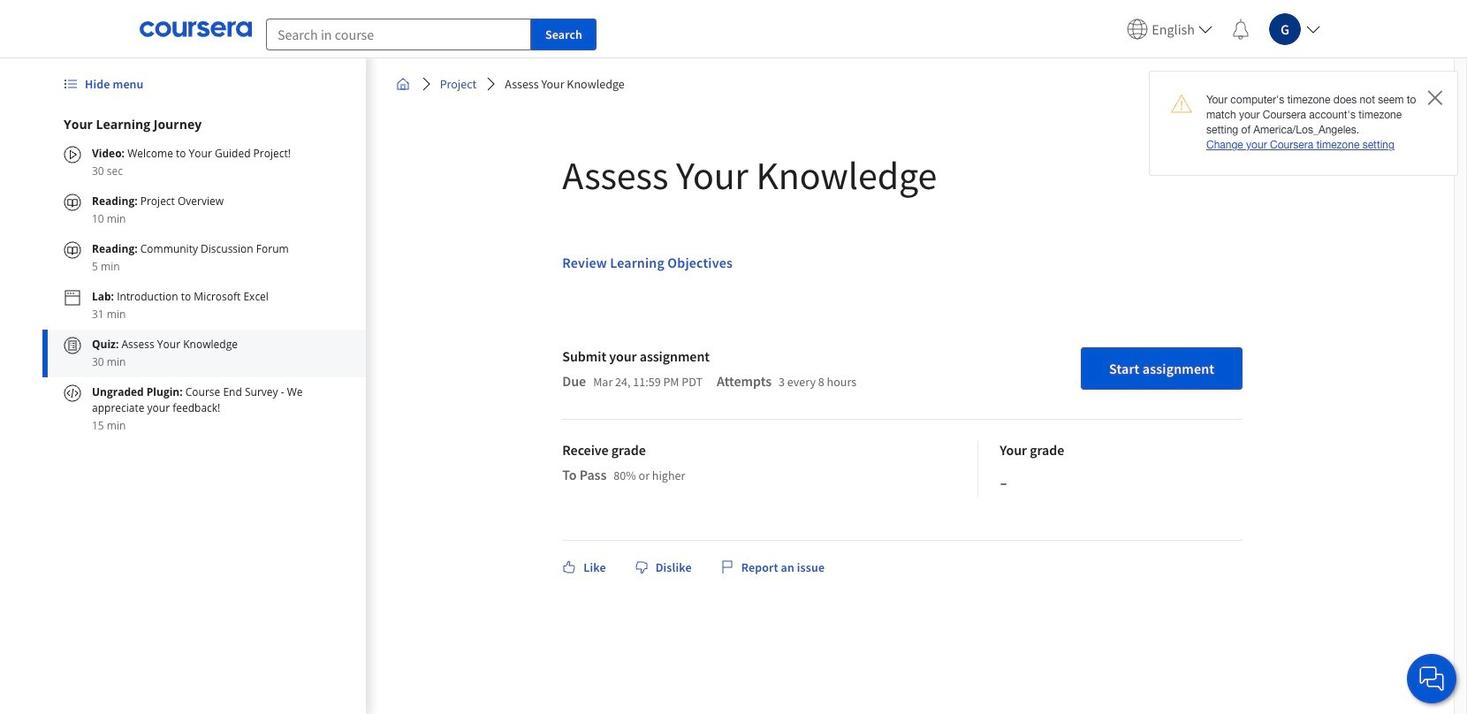 Task type: vqa. For each thing, say whether or not it's contained in the screenshot.
the rightmost And
no



Task type: describe. For each thing, give the bounding box(es) containing it.
coursera image
[[140, 15, 252, 43]]

timezone mismatch warning modal dialog
[[1149, 71, 1459, 176]]



Task type: locate. For each thing, give the bounding box(es) containing it.
home image
[[396, 77, 410, 91]]

Search in course text field
[[266, 18, 531, 50]]



